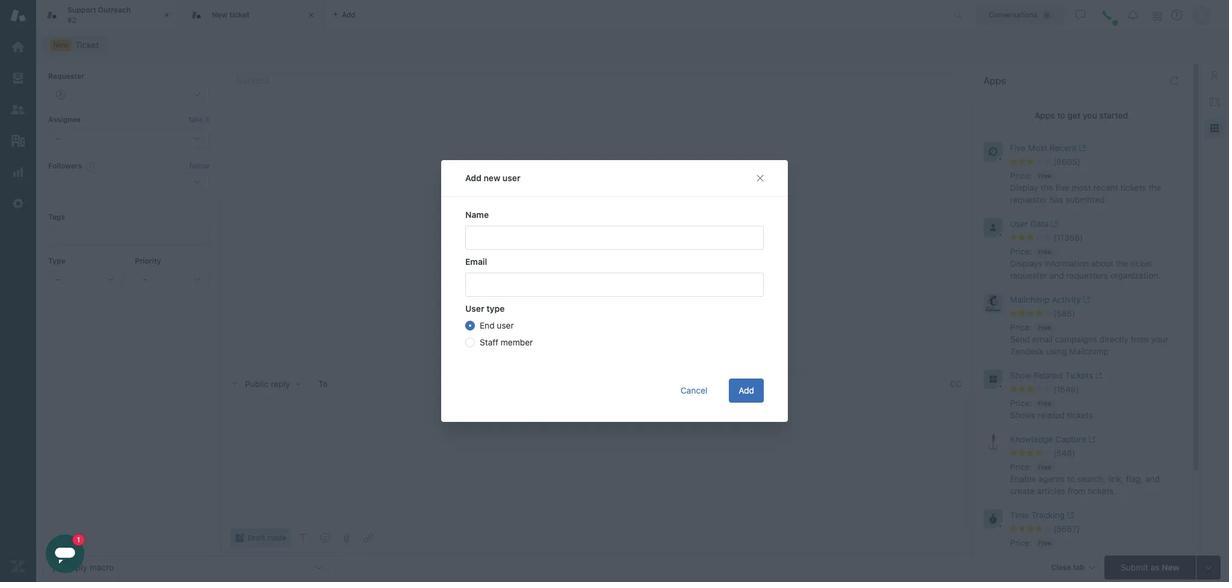 Task type: vqa. For each thing, say whether or not it's contained in the screenshot.
Good
no



Task type: locate. For each thing, give the bounding box(es) containing it.
mailchimp activity link
[[1011, 294, 1163, 308]]

2 - from the left
[[143, 274, 147, 284]]

the
[[1041, 182, 1054, 193], [1149, 182, 1162, 193], [1117, 258, 1129, 269]]

five
[[1011, 143, 1026, 153]]

1 horizontal spatial the
[[1117, 258, 1129, 269]]

mailchimp inside mailchimp activity link
[[1011, 295, 1050, 305]]

free inside the price: free displays information about the ticket requester and requesters organization.
[[1039, 248, 1052, 255]]

you for helps
[[1035, 550, 1049, 560]]

1 horizontal spatial apps
[[1035, 110, 1056, 120]]

5 price: from the top
[[1011, 462, 1033, 472]]

2 - button from the left
[[135, 270, 210, 289]]

(opens in a new tab) image for five most recent
[[1078, 145, 1087, 152]]

1 - from the left
[[56, 274, 60, 284]]

0 horizontal spatial tickets
[[1068, 410, 1094, 420]]

user data image
[[984, 218, 1003, 237]]

tickets up capture on the right bottom of page
[[1068, 410, 1094, 420]]

new right close image
[[212, 10, 228, 19]]

the up has at the right of the page
[[1041, 182, 1054, 193]]

time tracking image
[[984, 509, 1003, 529]]

assignee
[[48, 115, 81, 124]]

main element
[[0, 0, 36, 582]]

1 horizontal spatial tickets.
[[1129, 550, 1157, 560]]

1 free from the top
[[1039, 172, 1052, 179]]

you
[[1084, 110, 1098, 120], [1035, 550, 1049, 560]]

1 vertical spatial mailchimp
[[1070, 346, 1109, 357]]

ticket
[[230, 10, 250, 19], [1131, 258, 1153, 269]]

take it button
[[189, 114, 210, 126]]

1 vertical spatial you
[[1035, 550, 1049, 560]]

user data link
[[1011, 218, 1163, 232]]

new ticket
[[212, 10, 250, 19]]

(opens in a new tab) image inside user data link
[[1049, 221, 1059, 228]]

1 requester from the top
[[1011, 195, 1048, 205]]

user for user data
[[1011, 219, 1029, 229]]

1 horizontal spatial new
[[212, 10, 228, 19]]

as
[[1151, 562, 1160, 572]]

mailchimp down the displays
[[1011, 295, 1050, 305]]

1 horizontal spatial add
[[739, 385, 755, 396]]

price: up helps
[[1011, 538, 1033, 548]]

user type
[[466, 304, 505, 314]]

(opens in a new tab) image up the 4 stars. 585 reviews. element in the bottom of the page
[[1082, 296, 1091, 304]]

you left track
[[1035, 550, 1049, 560]]

free
[[1039, 172, 1052, 179], [1039, 248, 1052, 255], [1039, 324, 1052, 331], [1039, 400, 1052, 407], [1039, 464, 1052, 471], [1039, 540, 1052, 547]]

user up staff member
[[497, 320, 514, 331]]

0 vertical spatial mailchimp
[[1011, 295, 1050, 305]]

type
[[48, 256, 66, 265]]

(opens in a new tab) image inside mailchimp activity link
[[1082, 296, 1091, 304]]

your
[[1152, 334, 1169, 344]]

user
[[503, 173, 521, 183], [497, 320, 514, 331]]

- button down priority on the top left of page
[[135, 270, 210, 289]]

close modal image
[[756, 173, 766, 183]]

price: inside price: free helps you track time spent on tickets.
[[1011, 538, 1033, 548]]

to left get
[[1058, 110, 1066, 120]]

knowledge image
[[1211, 97, 1220, 107]]

(548)
[[1054, 448, 1076, 458]]

follow
[[189, 161, 210, 170]]

get
[[1068, 110, 1081, 120]]

1 vertical spatial to
[[1068, 474, 1076, 484]]

3 price: from the top
[[1011, 322, 1033, 332]]

price: for displays
[[1011, 246, 1033, 257]]

requester inside the price: free displays information about the ticket requester and requesters organization.
[[1011, 270, 1048, 281]]

1 horizontal spatial to
[[1068, 474, 1076, 484]]

from left your
[[1132, 334, 1150, 344]]

add right cancel
[[739, 385, 755, 396]]

(11366)
[[1054, 232, 1084, 243]]

1 vertical spatial ticket
[[1131, 258, 1153, 269]]

0 horizontal spatial tickets.
[[1089, 486, 1117, 496]]

4 stars. 548 reviews. element
[[1011, 448, 1185, 459]]

1 horizontal spatial from
[[1132, 334, 1150, 344]]

to right agents
[[1068, 474, 1076, 484]]

and inside price: free enable agents to search, link, flag, and create articles from tickets.
[[1146, 474, 1160, 484]]

time
[[1011, 510, 1030, 520]]

2 vertical spatial new
[[1162, 562, 1180, 572]]

priority
[[135, 256, 161, 265]]

0 vertical spatial add
[[466, 173, 482, 183]]

price: for helps
[[1011, 538, 1033, 548]]

the inside the price: free displays information about the ticket requester and requesters organization.
[[1117, 258, 1129, 269]]

new ticket tab
[[181, 0, 325, 30]]

price: up enable
[[1011, 462, 1033, 472]]

1 horizontal spatial user
[[1011, 219, 1029, 229]]

mailchimp down campaigns
[[1070, 346, 1109, 357]]

2 requester from the top
[[1011, 270, 1048, 281]]

time tracking link
[[1011, 509, 1163, 524]]

related
[[1038, 410, 1065, 420]]

0 horizontal spatial and
[[1050, 270, 1065, 281]]

insert emojis image
[[320, 534, 330, 543]]

free up email
[[1039, 324, 1052, 331]]

requester down the displays
[[1011, 270, 1048, 281]]

0 horizontal spatial -
[[56, 274, 60, 284]]

requester down display
[[1011, 195, 1048, 205]]

user right 'new'
[[503, 173, 521, 183]]

0 vertical spatial (opens in a new tab) image
[[1078, 145, 1087, 152]]

tickets
[[1121, 182, 1147, 193], [1068, 410, 1094, 420]]

(opens in a new tab) image for knowledge capture
[[1087, 436, 1096, 443]]

- button down type on the left
[[48, 270, 123, 289]]

(opens in a new tab) image inside knowledge capture link
[[1087, 436, 1096, 443]]

free inside price: free helps you track time spent on tickets.
[[1039, 540, 1052, 547]]

0 horizontal spatial to
[[1058, 110, 1066, 120]]

- down priority on the top left of page
[[143, 274, 147, 284]]

0 horizontal spatial you
[[1035, 550, 1049, 560]]

end user
[[480, 320, 514, 331]]

user
[[1011, 219, 1029, 229], [466, 304, 485, 314]]

knowledge capture
[[1011, 434, 1087, 444]]

1 price: from the top
[[1011, 170, 1033, 181]]

show related tickets image
[[984, 370, 1003, 389]]

-
[[56, 274, 60, 284], [143, 274, 147, 284]]

customers image
[[10, 102, 26, 117]]

1 horizontal spatial ticket
[[1131, 258, 1153, 269]]

4 price: from the top
[[1011, 398, 1033, 408]]

new
[[212, 10, 228, 19], [53, 40, 69, 49], [1162, 562, 1180, 572]]

1 vertical spatial apps
[[1035, 110, 1056, 120]]

0 vertical spatial tickets.
[[1089, 486, 1117, 496]]

- button
[[48, 270, 123, 289], [135, 270, 210, 289]]

0 vertical spatial ticket
[[230, 10, 250, 19]]

free inside price: free display the five most recent tickets the requester has submitted
[[1039, 172, 1052, 179]]

1 - button from the left
[[48, 270, 123, 289]]

Email field
[[466, 273, 764, 297]]

time
[[1074, 550, 1091, 560]]

- down type on the left
[[56, 274, 60, 284]]

add attachment image
[[342, 534, 352, 543]]

(opens in a new tab) image inside five most recent link
[[1078, 145, 1087, 152]]

0 horizontal spatial - button
[[48, 270, 123, 289]]

add
[[466, 173, 482, 183], [739, 385, 755, 396]]

(opens in a new tab) image up 3 stars. 1546 reviews. element
[[1094, 372, 1103, 380]]

0 vertical spatial from
[[1132, 334, 1150, 344]]

user left the "data"
[[1011, 219, 1029, 229]]

(opens in a new tab) image inside time tracking link
[[1065, 512, 1075, 519]]

0 vertical spatial user
[[1011, 219, 1029, 229]]

capture
[[1056, 434, 1087, 444]]

0 vertical spatial to
[[1058, 110, 1066, 120]]

five
[[1056, 182, 1070, 193]]

0 vertical spatial apps
[[984, 75, 1007, 86]]

1 horizontal spatial tickets
[[1121, 182, 1147, 193]]

five most recent image
[[984, 142, 1003, 161]]

price: up shows
[[1011, 398, 1033, 408]]

0 vertical spatial requester
[[1011, 195, 1048, 205]]

6 price: from the top
[[1011, 538, 1033, 548]]

price: inside the price: free displays information about the ticket requester and requesters organization.
[[1011, 246, 1033, 257]]

1 vertical spatial user
[[466, 304, 485, 314]]

add inside add button
[[739, 385, 755, 396]]

free up related
[[1039, 400, 1052, 407]]

0 horizontal spatial the
[[1041, 182, 1054, 193]]

4 free from the top
[[1039, 400, 1052, 407]]

4 stars. 5667 reviews. element
[[1011, 524, 1185, 535]]

price: up the displays
[[1011, 246, 1033, 257]]

spent
[[1093, 550, 1115, 560]]

member
[[501, 337, 533, 348]]

new down #2
[[53, 40, 69, 49]]

1 vertical spatial tickets
[[1068, 410, 1094, 420]]

0 horizontal spatial user
[[466, 304, 485, 314]]

1 vertical spatial new
[[53, 40, 69, 49]]

add left 'new'
[[466, 173, 482, 183]]

new for new
[[53, 40, 69, 49]]

0 horizontal spatial apps
[[984, 75, 1007, 86]]

free for email
[[1039, 324, 1052, 331]]

free up the displays
[[1039, 248, 1052, 255]]

add for add
[[739, 385, 755, 396]]

tickets
[[1066, 370, 1094, 381]]

apps image
[[1211, 123, 1220, 133]]

1 vertical spatial and
[[1146, 474, 1160, 484]]

free inside price: free send email campaigns directly from your zendesk using mailchimp
[[1039, 324, 1052, 331]]

to
[[1058, 110, 1066, 120], [1068, 474, 1076, 484]]

requester
[[1011, 195, 1048, 205], [1011, 270, 1048, 281]]

1 vertical spatial add
[[739, 385, 755, 396]]

(opens in a new tab) image up (5667)
[[1065, 512, 1075, 519]]

you right get
[[1084, 110, 1098, 120]]

tickets right recent
[[1121, 182, 1147, 193]]

0 horizontal spatial ticket
[[230, 10, 250, 19]]

apps for apps to get you started
[[1035, 110, 1056, 120]]

0 horizontal spatial mailchimp
[[1011, 295, 1050, 305]]

(opens in a new tab) image
[[1078, 145, 1087, 152], [1065, 512, 1075, 519]]

tickets. up submit as new
[[1129, 550, 1157, 560]]

started
[[1100, 110, 1129, 120]]

free up display
[[1039, 172, 1052, 179]]

3 stars. 1546 reviews. element
[[1011, 384, 1185, 395]]

price: inside price: free enable agents to search, link, flag, and create articles from tickets.
[[1011, 462, 1033, 472]]

user data
[[1011, 219, 1049, 229]]

Public reply composer Draft mode text field
[[228, 397, 958, 422]]

free up agents
[[1039, 464, 1052, 471]]

(opens in a new tab) image inside show related tickets link
[[1094, 372, 1103, 380]]

format text image
[[299, 534, 308, 543]]

0 vertical spatial new
[[212, 10, 228, 19]]

1 horizontal spatial mailchimp
[[1070, 346, 1109, 357]]

tickets. inside price: free enable agents to search, link, flag, and create articles from tickets.
[[1089, 486, 1117, 496]]

(opens in a new tab) image up (8605)
[[1078, 145, 1087, 152]]

the up organization.
[[1117, 258, 1129, 269]]

apps for apps
[[984, 75, 1007, 86]]

and
[[1050, 270, 1065, 281], [1146, 474, 1160, 484]]

0 vertical spatial tickets
[[1121, 182, 1147, 193]]

0 horizontal spatial add
[[466, 173, 482, 183]]

free for related
[[1039, 400, 1052, 407]]

from inside price: free send email campaigns directly from your zendesk using mailchimp
[[1132, 334, 1150, 344]]

apps
[[984, 75, 1007, 86], [1035, 110, 1056, 120]]

and down information at the top of page
[[1050, 270, 1065, 281]]

new link
[[42, 37, 107, 54]]

- for priority
[[143, 274, 147, 284]]

tracking
[[1032, 510, 1065, 520]]

price: inside price: free shows related tickets
[[1011, 398, 1033, 408]]

new inside new ticket tab
[[212, 10, 228, 19]]

it
[[205, 115, 210, 124]]

1 vertical spatial from
[[1068, 486, 1086, 496]]

0 horizontal spatial from
[[1068, 486, 1086, 496]]

1 vertical spatial tickets.
[[1129, 550, 1157, 560]]

tab
[[36, 0, 181, 30]]

price: free display the five most recent tickets the requester has submitted
[[1011, 170, 1162, 205]]

2 price: from the top
[[1011, 246, 1033, 257]]

6 free from the top
[[1039, 540, 1052, 547]]

free inside price: free enable agents to search, link, flag, and create articles from tickets.
[[1039, 464, 1052, 471]]

1 horizontal spatial - button
[[135, 270, 210, 289]]

to
[[318, 379, 328, 389]]

tickets. down search,
[[1089, 486, 1117, 496]]

price: inside price: free send email campaigns directly from your zendesk using mailchimp
[[1011, 322, 1033, 332]]

most
[[1072, 182, 1092, 193]]

price: free shows related tickets
[[1011, 398, 1094, 420]]

1 horizontal spatial you
[[1084, 110, 1098, 120]]

and inside the price: free displays information about the ticket requester and requesters organization.
[[1050, 270, 1065, 281]]

zendesk products image
[[1154, 12, 1162, 20]]

you inside price: free helps you track time spent on tickets.
[[1035, 550, 1049, 560]]

3 free from the top
[[1039, 324, 1052, 331]]

mailchimp inside price: free send email campaigns directly from your zendesk using mailchimp
[[1070, 346, 1109, 357]]

show related tickets link
[[1011, 370, 1163, 384]]

None field
[[335, 378, 946, 390]]

1 horizontal spatial -
[[143, 274, 147, 284]]

0 horizontal spatial new
[[53, 40, 69, 49]]

(opens in a new tab) image
[[1049, 221, 1059, 228], [1082, 296, 1091, 304], [1094, 372, 1103, 380], [1087, 436, 1096, 443]]

2 free from the top
[[1039, 248, 1052, 255]]

2 horizontal spatial new
[[1162, 562, 1180, 572]]

0 vertical spatial and
[[1050, 270, 1065, 281]]

1 vertical spatial (opens in a new tab) image
[[1065, 512, 1075, 519]]

2 horizontal spatial the
[[1149, 182, 1162, 193]]

0 vertical spatial you
[[1084, 110, 1098, 120]]

Subject field
[[234, 73, 960, 87]]

user inside dialog
[[466, 304, 485, 314]]

new right as
[[1162, 562, 1180, 572]]

the right recent
[[1149, 182, 1162, 193]]

(opens in a new tab) image up 4 stars. 548 reviews. element
[[1087, 436, 1096, 443]]

knowledge
[[1011, 434, 1054, 444]]

get started image
[[10, 39, 26, 55]]

from
[[1132, 334, 1150, 344], [1068, 486, 1086, 496]]

1 horizontal spatial (opens in a new tab) image
[[1078, 145, 1087, 152]]

0 vertical spatial user
[[503, 173, 521, 183]]

from down search,
[[1068, 486, 1086, 496]]

draft mode
[[248, 534, 287, 543]]

mailchimp activity
[[1011, 295, 1082, 305]]

1 vertical spatial requester
[[1011, 270, 1048, 281]]

5 free from the top
[[1039, 464, 1052, 471]]

0 horizontal spatial (opens in a new tab) image
[[1065, 512, 1075, 519]]

new inside new link
[[53, 40, 69, 49]]

reporting image
[[10, 164, 26, 180]]

related
[[1034, 370, 1064, 381]]

take
[[189, 115, 203, 124]]

free inside price: free shows related tickets
[[1039, 400, 1052, 407]]

1 horizontal spatial and
[[1146, 474, 1160, 484]]

free up track
[[1039, 540, 1052, 547]]

4 stars. 585 reviews. element
[[1011, 308, 1185, 319]]

and right flag, in the right of the page
[[1146, 474, 1160, 484]]

type
[[487, 304, 505, 314]]

knowledge capture image
[[984, 434, 1003, 453]]

price: up display
[[1011, 170, 1033, 181]]

price: free send email campaigns directly from your zendesk using mailchimp
[[1011, 322, 1169, 357]]

price: up send
[[1011, 322, 1033, 332]]

(opens in a new tab) image up (11366)
[[1049, 221, 1059, 228]]

user left type
[[466, 304, 485, 314]]

submitted
[[1066, 195, 1106, 205]]

ticket inside the price: free displays information about the ticket requester and requesters organization.
[[1131, 258, 1153, 269]]

ticket inside tab
[[230, 10, 250, 19]]

price: inside price: free display the five most recent tickets the requester has submitted
[[1011, 170, 1033, 181]]

about
[[1092, 258, 1114, 269]]

(opens in a new tab) image for user data
[[1049, 221, 1059, 228]]

most
[[1029, 143, 1048, 153]]

take it
[[189, 115, 210, 124]]

close image
[[161, 9, 173, 21]]

price: for display
[[1011, 170, 1033, 181]]



Task type: describe. For each thing, give the bounding box(es) containing it.
price: for enable
[[1011, 462, 1033, 472]]

(585)
[[1054, 308, 1076, 319]]

conversations button
[[976, 5, 1065, 24]]

(5667)
[[1054, 524, 1081, 534]]

activity
[[1053, 295, 1082, 305]]

support
[[67, 5, 96, 15]]

you for get
[[1084, 110, 1098, 120]]

email
[[466, 257, 487, 267]]

zendesk
[[1011, 346, 1044, 357]]

close image
[[305, 9, 317, 21]]

draft
[[248, 534, 265, 543]]

to inside price: free enable agents to search, link, flag, and create articles from tickets.
[[1068, 474, 1076, 484]]

follow button
[[189, 161, 210, 172]]

five most recent link
[[1011, 142, 1163, 157]]

support outreach #2
[[67, 5, 131, 24]]

submit as new
[[1122, 562, 1180, 572]]

apps to get you started
[[1035, 110, 1129, 120]]

on
[[1117, 550, 1127, 560]]

and for requester
[[1050, 270, 1065, 281]]

requester inside price: free display the five most recent tickets the requester has submitted
[[1011, 195, 1048, 205]]

directly
[[1100, 334, 1129, 344]]

from inside price: free enable agents to search, link, flag, and create articles from tickets.
[[1068, 486, 1086, 496]]

track
[[1052, 550, 1071, 560]]

mode
[[267, 534, 287, 543]]

(1546)
[[1054, 384, 1080, 394]]

displays
[[1011, 258, 1043, 269]]

(opens in a new tab) image for mailchimp activity
[[1082, 296, 1091, 304]]

cc button
[[950, 379, 962, 390]]

has
[[1050, 195, 1064, 205]]

zendesk support image
[[10, 8, 26, 23]]

(opens in a new tab) image for show related tickets
[[1094, 372, 1103, 380]]

tickets inside price: free display the five most recent tickets the requester has submitted
[[1121, 182, 1147, 193]]

add new user dialog
[[441, 160, 788, 422]]

using
[[1046, 346, 1067, 357]]

user for user type
[[466, 304, 485, 314]]

secondary element
[[36, 33, 1230, 57]]

tickets inside price: free shows related tickets
[[1068, 410, 1094, 420]]

add button
[[730, 379, 764, 403]]

new
[[484, 173, 501, 183]]

Name field
[[466, 226, 764, 250]]

(opens in a new tab) image for time tracking
[[1065, 512, 1075, 519]]

admin image
[[10, 196, 26, 211]]

staff member
[[480, 337, 533, 348]]

free for agents
[[1039, 464, 1052, 471]]

recent
[[1094, 182, 1119, 193]]

new for new ticket
[[212, 10, 228, 19]]

free for you
[[1039, 540, 1052, 547]]

- button for type
[[48, 270, 123, 289]]

views image
[[10, 70, 26, 86]]

send
[[1011, 334, 1031, 344]]

zendesk image
[[10, 559, 26, 575]]

recent
[[1050, 143, 1078, 153]]

knowledge capture link
[[1011, 434, 1163, 448]]

outreach
[[98, 5, 131, 15]]

mailchimp activity image
[[984, 294, 1003, 313]]

free for information
[[1039, 248, 1052, 255]]

show
[[1011, 370, 1032, 381]]

flag,
[[1127, 474, 1144, 484]]

free for the
[[1039, 172, 1052, 179]]

price: for shows
[[1011, 398, 1033, 408]]

five most recent
[[1011, 143, 1078, 153]]

display
[[1011, 182, 1039, 193]]

draft mode button
[[230, 529, 291, 548]]

organizations image
[[10, 133, 26, 149]]

add new user
[[466, 173, 521, 183]]

email
[[1033, 334, 1053, 344]]

data
[[1031, 219, 1049, 229]]

(8605)
[[1054, 157, 1081, 167]]

campaigns
[[1056, 334, 1098, 344]]

organization.
[[1111, 270, 1161, 281]]

3 stars. 8605 reviews. element
[[1011, 157, 1185, 167]]

tags
[[48, 213, 65, 222]]

time tracking
[[1011, 510, 1065, 520]]

add for add new user
[[466, 173, 482, 183]]

price: for send
[[1011, 322, 1033, 332]]

add link (cmd k) image
[[364, 534, 373, 543]]

cancel
[[681, 385, 708, 396]]

conversations
[[989, 10, 1038, 19]]

tab containing support outreach
[[36, 0, 181, 30]]

shows
[[1011, 410, 1036, 420]]

helps
[[1011, 550, 1033, 560]]

and for flag,
[[1146, 474, 1160, 484]]

- for type
[[56, 274, 60, 284]]

show related tickets
[[1011, 370, 1094, 381]]

get help image
[[1172, 10, 1183, 20]]

#2
[[67, 15, 76, 24]]

search,
[[1078, 474, 1106, 484]]

requesters
[[1067, 270, 1109, 281]]

information
[[1045, 258, 1090, 269]]

customer context image
[[1211, 70, 1220, 80]]

1 vertical spatial user
[[497, 320, 514, 331]]

create
[[1011, 486, 1035, 496]]

tickets. inside price: free helps you track time spent on tickets.
[[1129, 550, 1157, 560]]

link,
[[1109, 474, 1124, 484]]

enable
[[1011, 474, 1037, 484]]

cancel button
[[671, 379, 717, 403]]

3 stars. 11366 reviews. element
[[1011, 232, 1185, 243]]

end
[[480, 320, 495, 331]]

submit
[[1122, 562, 1149, 572]]

price: free helps you track time spent on tickets.
[[1011, 538, 1157, 560]]

name
[[466, 210, 489, 220]]

articles
[[1037, 486, 1066, 496]]

tabs tab list
[[36, 0, 942, 30]]

- button for priority
[[135, 270, 210, 289]]

agents
[[1039, 474, 1065, 484]]

staff
[[480, 337, 499, 348]]

cc
[[950, 379, 962, 389]]



